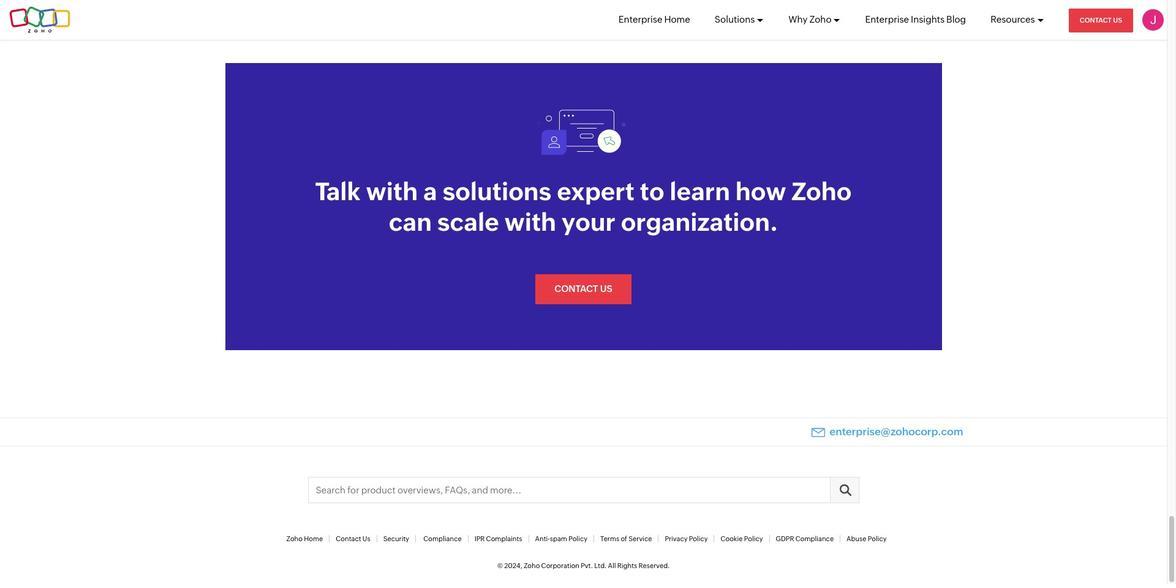 Task type: vqa. For each thing, say whether or not it's contained in the screenshot.
CRM home banner image
no



Task type: describe. For each thing, give the bounding box(es) containing it.
2 vertical spatial contact us link
[[336, 536, 370, 543]]

1 horizontal spatial with
[[504, 208, 556, 237]]

zoho inside the talk with a solutions expert to learn how zoho can scale with your organization.
[[792, 178, 852, 206]]

us for 'contact us' link to the top
[[1113, 17, 1122, 24]]

anti-spam policy
[[535, 536, 587, 543]]

expert
[[557, 178, 635, 206]]

resources
[[991, 14, 1035, 25]]

ipr
[[475, 536, 485, 543]]

policy for cookie policy
[[744, 536, 763, 543]]

cookie policy
[[721, 536, 763, 543]]

talk
[[315, 178, 361, 206]]

a
[[423, 178, 437, 206]]

1 vertical spatial contact us link
[[536, 275, 631, 304]]

policy for privacy policy
[[689, 536, 708, 543]]

reserved.
[[639, 562, 670, 570]]

contact for bottom 'contact us' link
[[336, 536, 361, 543]]

contact for the middle 'contact us' link
[[555, 284, 598, 294]]

security link
[[383, 536, 409, 543]]

contact us for 'contact us' link to the top
[[1080, 17, 1122, 24]]

terms of service link
[[600, 536, 652, 543]]

scale
[[437, 208, 499, 237]]

home for enterprise home
[[664, 14, 690, 25]]

how
[[736, 178, 786, 206]]

us for the middle 'contact us' link
[[600, 284, 612, 294]]

anti-
[[535, 536, 550, 543]]

compliance link
[[423, 536, 462, 543]]

contact us for the middle 'contact us' link
[[555, 284, 612, 294]]

gdpr compliance link
[[776, 536, 834, 543]]

Search for product overviews, FAQs, and more... text field
[[308, 478, 859, 503]]

talk with a solutions expert to learn how zoho can scale with your organization.
[[315, 178, 852, 237]]

blog
[[947, 14, 966, 25]]

privacy policy
[[665, 536, 708, 543]]

2024,
[[504, 562, 522, 570]]

contact us for bottom 'contact us' link
[[336, 536, 370, 543]]

zoho enterprise logo image
[[9, 6, 71, 33]]



Task type: locate. For each thing, give the bounding box(es) containing it.
1 horizontal spatial compliance
[[796, 536, 834, 543]]

2 horizontal spatial contact
[[1080, 17, 1112, 24]]

anti-spam policy link
[[535, 536, 587, 543]]

privacy policy link
[[665, 536, 708, 543]]

organization.
[[621, 208, 778, 237]]

service
[[629, 536, 652, 543]]

policy right 'privacy'
[[689, 536, 708, 543]]

2 vertical spatial contact us
[[336, 536, 370, 543]]

0 horizontal spatial home
[[304, 536, 323, 543]]

policy
[[569, 536, 587, 543], [689, 536, 708, 543], [744, 536, 763, 543], [868, 536, 887, 543]]

1 vertical spatial home
[[304, 536, 323, 543]]

home
[[664, 14, 690, 25], [304, 536, 323, 543]]

2 vertical spatial us
[[363, 536, 370, 543]]

2 horizontal spatial contact us
[[1080, 17, 1122, 24]]

0 horizontal spatial enterprise
[[619, 14, 662, 25]]

2 vertical spatial contact
[[336, 536, 361, 543]]

ltd.
[[594, 562, 607, 570]]

cookie
[[721, 536, 743, 543]]

enterprise home link
[[619, 0, 690, 39]]

1 compliance from the left
[[423, 536, 462, 543]]

abuse policy link
[[847, 536, 887, 543]]

2 horizontal spatial contact us link
[[1069, 9, 1133, 32]]

of
[[621, 536, 627, 543]]

2 horizontal spatial us
[[1113, 17, 1122, 24]]

contact us
[[1080, 17, 1122, 24], [555, 284, 612, 294], [336, 536, 370, 543]]

enterprise insights blog link
[[865, 0, 966, 39]]

compliance left ipr
[[423, 536, 462, 543]]

enterprise for enterprise insights blog
[[865, 14, 909, 25]]

1 policy from the left
[[569, 536, 587, 543]]

©
[[497, 562, 503, 570]]

us for bottom 'contact us' link
[[363, 536, 370, 543]]

1 horizontal spatial us
[[600, 284, 612, 294]]

contact
[[1080, 17, 1112, 24], [555, 284, 598, 294], [336, 536, 361, 543]]

ipr complaints
[[475, 536, 522, 543]]

zoho home link
[[286, 536, 323, 543]]

why
[[789, 14, 808, 25]]

0 vertical spatial contact
[[1080, 17, 1112, 24]]

0 horizontal spatial with
[[366, 178, 418, 206]]

2 compliance from the left
[[796, 536, 834, 543]]

can
[[389, 208, 432, 237]]

compliance
[[423, 536, 462, 543], [796, 536, 834, 543]]

solutions
[[715, 14, 755, 25]]

pvt.
[[581, 562, 593, 570]]

1 vertical spatial us
[[600, 284, 612, 294]]

policy right spam
[[569, 536, 587, 543]]

0 vertical spatial contact us link
[[1069, 9, 1133, 32]]

policy right "cookie"
[[744, 536, 763, 543]]

0 horizontal spatial contact us
[[336, 536, 370, 543]]

enterprise@zohocorp.com link
[[811, 426, 963, 438]]

© 2024, zoho corporation pvt. ltd. all rights reserved.
[[497, 562, 670, 570]]

enterprise@zohocorp.com
[[830, 426, 963, 438]]

privacy
[[665, 536, 688, 543]]

learn
[[670, 178, 730, 206]]

0 horizontal spatial contact us link
[[336, 536, 370, 543]]

gdpr compliance
[[776, 536, 834, 543]]

to
[[640, 178, 664, 206]]

zoho
[[810, 14, 832, 25], [792, 178, 852, 206], [286, 536, 303, 543], [524, 562, 540, 570]]

abuse
[[847, 536, 867, 543]]

1 horizontal spatial home
[[664, 14, 690, 25]]

1 horizontal spatial contact us link
[[536, 275, 631, 304]]

0 horizontal spatial compliance
[[423, 536, 462, 543]]

compliance right gdpr
[[796, 536, 834, 543]]

abuse policy
[[847, 536, 887, 543]]

contact us link
[[1069, 9, 1133, 32], [536, 275, 631, 304], [336, 536, 370, 543]]

us
[[1113, 17, 1122, 24], [600, 284, 612, 294], [363, 536, 370, 543]]

1 horizontal spatial enterprise
[[865, 14, 909, 25]]

1 horizontal spatial contact us
[[555, 284, 612, 294]]

terms of service
[[600, 536, 652, 543]]

policy right abuse at the right bottom of page
[[868, 536, 887, 543]]

1 vertical spatial contact
[[555, 284, 598, 294]]

0 horizontal spatial us
[[363, 536, 370, 543]]

1 vertical spatial contact us
[[555, 284, 612, 294]]

spam
[[550, 536, 567, 543]]

enterprise
[[619, 14, 662, 25], [865, 14, 909, 25]]

cookie policy link
[[721, 536, 763, 543]]

enterprise for enterprise home
[[619, 14, 662, 25]]

security
[[383, 536, 409, 543]]

rights
[[617, 562, 637, 570]]

3 policy from the left
[[744, 536, 763, 543]]

why zoho
[[789, 14, 832, 25]]

0 vertical spatial contact us
[[1080, 17, 1122, 24]]

all
[[608, 562, 616, 570]]

with down solutions at the top left of page
[[504, 208, 556, 237]]

4 policy from the left
[[868, 536, 887, 543]]

1 enterprise from the left
[[619, 14, 662, 25]]

enterprise home
[[619, 14, 690, 25]]

policy for abuse policy
[[868, 536, 887, 543]]

insights
[[911, 14, 945, 25]]

with up can
[[366, 178, 418, 206]]

complaints
[[486, 536, 522, 543]]

0 vertical spatial us
[[1113, 17, 1122, 24]]

1 vertical spatial with
[[504, 208, 556, 237]]

james peterson image
[[1143, 9, 1164, 31]]

2 policy from the left
[[689, 536, 708, 543]]

contact for 'contact us' link to the top
[[1080, 17, 1112, 24]]

with
[[366, 178, 418, 206], [504, 208, 556, 237]]

corporation
[[541, 562, 580, 570]]

home for zoho home
[[304, 536, 323, 543]]

2 enterprise from the left
[[865, 14, 909, 25]]

0 horizontal spatial contact
[[336, 536, 361, 543]]

your
[[562, 208, 616, 237]]

zoho home
[[286, 536, 323, 543]]

ipr complaints link
[[475, 536, 522, 543]]

enterprise insights blog
[[865, 14, 966, 25]]

solutions
[[443, 178, 552, 206]]

1 horizontal spatial contact
[[555, 284, 598, 294]]

0 vertical spatial with
[[366, 178, 418, 206]]

0 vertical spatial home
[[664, 14, 690, 25]]

gdpr
[[776, 536, 794, 543]]

terms
[[600, 536, 620, 543]]



